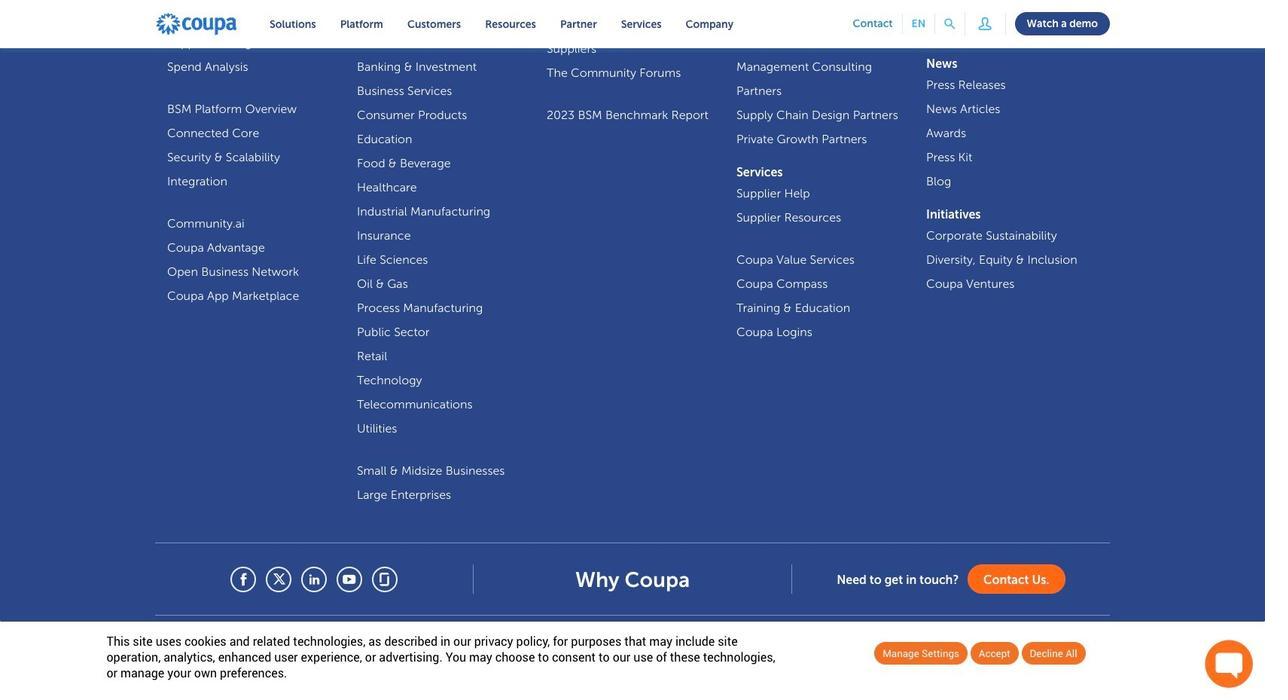 Task type: vqa. For each thing, say whether or not it's contained in the screenshot.
Staff members talking "image"
no



Task type: describe. For each thing, give the bounding box(es) containing it.
linkedin image
[[303, 568, 326, 590]]

twitter image
[[268, 568, 290, 590]]

facebook image
[[232, 568, 255, 590]]

youtube image
[[338, 568, 361, 590]]



Task type: locate. For each thing, give the bounding box(es) containing it.
home image
[[155, 12, 238, 36]]

mag glass image
[[945, 19, 956, 30]]

glassdoor image
[[373, 568, 396, 590]]

platform_user_centric image
[[975, 13, 997, 34]]



